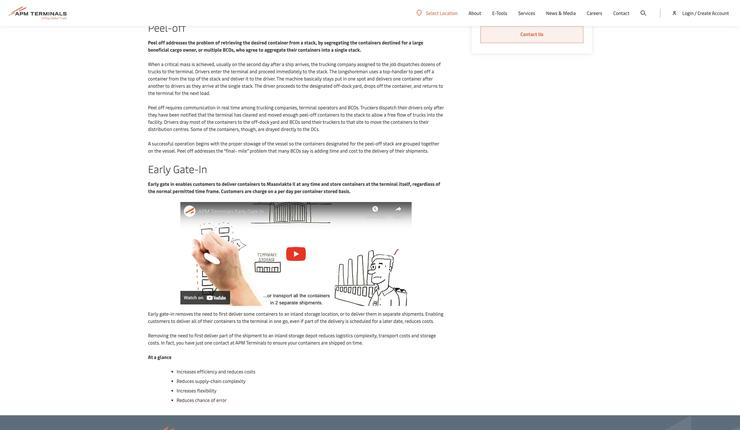 Task type: vqa. For each thing, say whether or not it's contained in the screenshot.
top "OF"
no



Task type: locate. For each thing, give the bounding box(es) containing it.
2 vertical spatial stack.
[[242, 83, 254, 89]]

dock left yard,
[[342, 83, 352, 89]]

basis.
[[339, 188, 351, 195]]

you inside our commercial team would be delighted to work with you to find an efficient or cost-effective solution for your logistics requirements.
[[491, 3, 498, 9]]

early up gate
[[148, 162, 171, 176]]

regardless
[[413, 181, 435, 187]]

peel-off
[[148, 20, 186, 34]]

create
[[698, 10, 711, 16]]

peel inside a successful operation begins with the proper stowage of the vessel so the containers designated for the peel-off stack are grouped together on the vessel. peel off addresses the "final- mile" problem that many bcos say is adding time and cost to the delivery of their shipments.
[[177, 148, 186, 154]]

1 horizontal spatial your
[[506, 10, 515, 17]]

1 horizontal spatial is
[[310, 148, 313, 154]]

2 early from the top
[[148, 181, 159, 187]]

critical
[[165, 61, 179, 67]]

centres.
[[173, 126, 190, 132]]

the left driver
[[255, 83, 262, 89]]

2 vertical spatial or
[[340, 311, 345, 318]]

shipments. inside a successful operation begins with the proper stowage of the vessel so the containers designated for the peel-off stack are grouped together on the vessel. peel off addresses the "final- mile" problem that many bcos say is adding time and cost to the delivery of their shipments.
[[406, 148, 429, 154]]

bcos
[[290, 119, 300, 125], [291, 148, 301, 154]]

free
[[388, 112, 396, 118]]

0 vertical spatial peel
[[148, 39, 157, 46]]

delivery inside early gate-in removes the need to first deliver some containers to an inland storage location, or to deliver them in separate shipments. enabling customers to deliver all of their containers to the terminal in one go, even if part of the delivery is scheduled for a later date, reduces costs.
[[328, 318, 344, 325]]

0 vertical spatial dock
[[342, 83, 352, 89]]

1 horizontal spatial reduces
[[319, 333, 335, 339]]

charge
[[253, 188, 267, 195]]

is right mass
[[192, 61, 195, 67]]

their inside peel off addresses the problem of retrieving the desired container from a stack, by segregating the containers destined for a large beneficial cargo owner, or multiple bcos, who agree to aggregate their containers into a single stack.
[[287, 47, 297, 53]]

time inside a successful operation begins with the proper stowage of the vessel so the containers designated for the peel-off stack are grouped together on the vessel. peel off addresses the "final- mile" problem that many bcos say is adding time and cost to the delivery of their shipments.
[[330, 148, 339, 154]]

one inside early gate-in removes the need to first deliver some containers to an inland storage location, or to deliver them in separate shipments. enabling customers to deliver all of their containers to the terminal in one go, even if part of the delivery is scheduled for a later date, reduces costs.
[[274, 318, 282, 325]]

0 vertical spatial with
[[481, 3, 490, 9]]

addresses inside a successful operation begins with the proper stowage of the vessel so the containers designated for the peel-off stack are grouped together on the vessel. peel off addresses the "final- mile" problem that many bcos say is adding time and cost to the delivery of their shipments.
[[195, 148, 215, 154]]

1 vertical spatial after
[[423, 75, 433, 82]]

part inside early gate-in removes the need to first deliver some containers to an inland storage location, or to deliver them in separate shipments. enabling customers to deliver all of their containers to the terminal in one go, even if part of the delivery is scheduled for a later date, reduces costs.
[[305, 318, 314, 325]]

a left the top-
[[380, 68, 382, 75]]

separate
[[383, 311, 401, 318]]

time.
[[353, 340, 363, 347]]

2 increases from the top
[[177, 388, 196, 395]]

1 horizontal spatial costs.
[[422, 318, 434, 325]]

trucking
[[319, 61, 336, 67], [257, 104, 274, 111]]

spot
[[357, 75, 366, 82]]

contact for contact
[[614, 10, 630, 16]]

day inside when a critical mass is achieved, usually on the second day after a ship arrives, the trucking company assigned to the job dispatches dozens of trucks to the terminal. drivers enter the terminal and proceed immediately to the stack. the longshoreman uses a top-handler to peel off a container from the top of the stack and deliver it to the driver. the machine basically stays put in one spot and delivers one container after another to drivers as they arrive at the single stack. the driver proceeds to the designated off-dock yard, drops off the container, and returns to the terminal for the next load.
[[262, 61, 270, 67]]

dozens
[[421, 61, 435, 67]]

ensure
[[273, 340, 287, 347]]

single down "segregating"
[[335, 47, 348, 53]]

deliver up customers
[[222, 181, 237, 187]]

and down 'enter'
[[222, 75, 230, 82]]

in
[[199, 162, 207, 176], [161, 340, 165, 347]]

or
[[539, 3, 543, 9], [198, 47, 203, 53], [340, 311, 345, 318]]

drivers inside when a critical mass is achieved, usually on the second day after a ship arrives, the trucking company assigned to the job dispatches dozens of trucks to the terminal. drivers enter the terminal and proceed immediately to the stack. the longshoreman uses a top-handler to peel off a container from the top of the stack and deliver it to the driver. the machine basically stays put in one spot and delivers one container after another to drivers as they arrive at the single stack. the driver proceeds to the designated off-dock yard, drops off the container, and returns to the terminal for the next load.
[[195, 68, 210, 75]]

containers down operators
[[318, 112, 340, 118]]

0 vertical spatial into
[[322, 47, 330, 53]]

single up real
[[228, 83, 241, 89]]

apm
[[235, 340, 245, 347]]

1 vertical spatial designated
[[326, 141, 349, 147]]

1 vertical spatial day
[[286, 188, 294, 195]]

1 vertical spatial into
[[427, 112, 435, 118]]

a inside early gate in enables customers to deliver containers to maasvlakte ii at any time and store containers at the terminal itself, regardless of the normal permitted time frame. customers are charge on a per day per container stored basis.
[[274, 188, 277, 195]]

0 vertical spatial stack
[[210, 75, 221, 82]]

trucks down when on the top left of the page
[[148, 68, 161, 75]]

are
[[258, 126, 265, 132], [395, 141, 402, 147], [245, 188, 252, 195], [321, 340, 328, 347]]

containers right some
[[256, 311, 278, 318]]

problem down stowage
[[250, 148, 267, 154]]

is right say
[[310, 148, 313, 154]]

uses
[[369, 68, 379, 75]]

for inside early gate-in removes the need to first deliver some containers to an inland storage location, or to deliver them in separate shipments. enabling customers to deliver all of their containers to the terminal in one go, even if part of the delivery is scheduled for a later date, reduces costs.
[[372, 318, 378, 325]]

peel-
[[148, 20, 172, 34]]

drivers left as
[[171, 83, 185, 89]]

reduces
[[177, 379, 194, 385], [177, 398, 194, 404]]

problem inside peel off addresses the problem of retrieving the desired container from a stack, by segregating the containers destined for a large beneficial cargo owner, or multiple bcos, who agree to aggregate their containers into a single stack.
[[196, 39, 214, 46]]

the
[[188, 39, 195, 46], [243, 39, 250, 46], [350, 39, 357, 46], [238, 61, 245, 67], [311, 61, 318, 67], [382, 61, 389, 67], [168, 68, 175, 75], [223, 68, 230, 75], [308, 68, 315, 75], [180, 75, 187, 82], [202, 75, 209, 82], [255, 75, 262, 82], [220, 83, 227, 89], [302, 83, 309, 89], [384, 83, 391, 89], [148, 90, 155, 96], [182, 90, 189, 96], [207, 112, 214, 118], [346, 112, 353, 118], [436, 112, 443, 118], [207, 119, 214, 125], [243, 119, 250, 125], [383, 119, 390, 125], [209, 126, 216, 132], [303, 126, 310, 132], [221, 141, 228, 147], [267, 141, 274, 147], [295, 141, 302, 147], [357, 141, 364, 147], [154, 148, 161, 154], [216, 148, 223, 154], [364, 148, 371, 154], [371, 181, 379, 187], [148, 188, 155, 195], [194, 311, 201, 318], [242, 318, 249, 325], [320, 318, 327, 325], [170, 333, 177, 339], [235, 333, 241, 339]]

1 horizontal spatial storage
[[305, 311, 320, 318]]

media
[[563, 10, 576, 16]]

news & media button
[[546, 0, 576, 26]]

bcos inside a successful operation begins with the proper stowage of the vessel so the containers designated for the peel-off stack are grouped together on the vessel. peel off addresses the "final- mile" problem that many bcos say is adding time and cost to the delivery of their shipments.
[[291, 148, 301, 154]]

to inside a successful operation begins with the proper stowage of the vessel so the containers designated for the peel-off stack are grouped together on the vessel. peel off addresses the "final- mile" problem that many bcos say is adding time and cost to the delivery of their shipments.
[[359, 148, 363, 154]]

or inside early gate-in removes the need to first deliver some containers to an inland storage location, or to deliver them in separate shipments. enabling customers to deliver all of their containers to the terminal in one go, even if part of the delivery is scheduled for a later date, reduces costs.
[[340, 311, 345, 318]]

inland up even
[[291, 311, 303, 318]]

after up returns
[[423, 75, 433, 82]]

2 horizontal spatial an
[[514, 3, 519, 9]]

e-tools
[[493, 10, 508, 16]]

their down grouped
[[395, 148, 405, 154]]

1 horizontal spatial off-
[[334, 83, 342, 89]]

contact
[[614, 10, 630, 16], [521, 31, 537, 37]]

stack inside a successful operation begins with the proper stowage of the vessel so the containers designated for the peel-off stack are grouped together on the vessel. peel off addresses the "final- mile" problem that many bcos say is adding time and cost to the delivery of their shipments.
[[383, 141, 394, 147]]

1 per from the left
[[278, 188, 285, 195]]

at a glance
[[148, 355, 172, 361]]

1 vertical spatial stack.
[[317, 68, 328, 75]]

0 horizontal spatial have
[[158, 112, 168, 118]]

stack. inside peel off addresses the problem of retrieving the desired container from a stack, by segregating the containers destined for a large beneficial cargo owner, or multiple bcos, who agree to aggregate their containers into a single stack.
[[349, 47, 361, 53]]

0 horizontal spatial per
[[278, 188, 285, 195]]

"final-
[[224, 148, 237, 154]]

costs. down removing
[[148, 340, 160, 347]]

you
[[491, 3, 498, 9], [176, 340, 184, 347]]

0 vertical spatial they
[[192, 83, 201, 89]]

directly
[[281, 126, 296, 132]]

terminal inside early gate in enables customers to deliver containers to maasvlakte ii at any time and store containers at the terminal itself, regardless of the normal permitted time frame. customers are charge on a per day per container stored basis.
[[380, 181, 398, 187]]

1 horizontal spatial drivers
[[195, 68, 210, 75]]

on inside a successful operation begins with the proper stowage of the vessel so the containers designated for the peel-off stack are grouped together on the vessel. peel off addresses the "final- mile" problem that many bcos say is adding time and cost to the delivery of their shipments.
[[148, 148, 153, 154]]

peel off requires communication in real time among trucking companies, terminal operators and bcos. truckers dispatch their drivers only after they have been notified that the terminal has cleared and moved enough peel-off containers to the stack to allow a free flow of trucks into the facility. drivers dray most of the containers to the off-dock yard and bcos send their truckers to that site to move the containers to their distribution centres. some of the containers, though, are drayed directly to the dcs.
[[148, 104, 444, 132]]

1 horizontal spatial after
[[423, 75, 433, 82]]

contact for contact us
[[521, 31, 537, 37]]

0 vertical spatial problem
[[196, 39, 214, 46]]

off down delivers
[[377, 83, 383, 89]]

shipments. inside early gate-in removes the need to first deliver some containers to an inland storage location, or to deliver them in separate shipments. enabling customers to deliver all of their containers to the terminal in one go, even if part of the delivery is scheduled for a later date, reduces costs.
[[402, 311, 425, 318]]

dock inside when a critical mass is achieved, usually on the second day after a ship arrives, the trucking company assigned to the job dispatches dozens of trucks to the terminal. drivers enter the terminal and proceed immediately to the stack. the longshoreman uses a top-handler to peel off a container from the top of the stack and deliver it to the driver. the machine basically stays put in one spot and delivers one container after another to drivers as they arrive at the single stack. the driver proceeds to the designated off-dock yard, drops off the container, and returns to the terminal for the next load.
[[342, 83, 352, 89]]

for
[[499, 10, 505, 17], [402, 39, 408, 46], [175, 90, 181, 96], [350, 141, 356, 147], [372, 318, 378, 325]]

say
[[302, 148, 309, 154]]

1 vertical spatial in
[[161, 340, 165, 347]]

2 vertical spatial stack
[[383, 141, 394, 147]]

your
[[506, 10, 515, 17], [288, 340, 297, 347]]

0 horizontal spatial inland
[[275, 333, 288, 339]]

2 horizontal spatial or
[[539, 3, 543, 9]]

0 horizontal spatial an
[[269, 333, 274, 339]]

contact inside "contact us" 'link'
[[521, 31, 537, 37]]

1 vertical spatial customers
[[148, 318, 170, 325]]

trucking inside peel off requires communication in real time among trucking companies, terminal operators and bcos. truckers dispatch their drivers only after they have been notified that the terminal has cleared and moved enough peel-off containers to the stack to allow a free flow of trucks into the facility. drivers dray most of the containers to the off-dock yard and bcos send their truckers to that site to move the containers to their distribution centres. some of the containers, though, are drayed directly to the dcs.
[[257, 104, 274, 111]]

early for early gate-in
[[148, 162, 171, 176]]

1 vertical spatial inland
[[275, 333, 288, 339]]

multiple
[[204, 47, 222, 53]]

stack. down it
[[242, 83, 254, 89]]

trucks inside when a critical mass is achieved, usually on the second day after a ship arrives, the trucking company assigned to the job dispatches dozens of trucks to the terminal. drivers enter the terminal and proceed immediately to the stack. the longshoreman uses a top-handler to peel off a container from the top of the stack and deliver it to the driver. the machine basically stays put in one spot and delivers one container after another to drivers as they arrive at the single stack. the driver proceeds to the designated off-dock yard, drops off the container, and returns to the terminal for the next load.
[[148, 68, 161, 75]]

0 horizontal spatial that
[[198, 112, 206, 118]]

drivers inside peel off requires communication in real time among trucking companies, terminal operators and bcos. truckers dispatch their drivers only after they have been notified that the terminal has cleared and moved enough peel-off containers to the stack to allow a free flow of trucks into the facility. drivers dray most of the containers to the off-dock yard and bcos send their truckers to that site to move the containers to their distribution centres. some of the containers, though, are drayed directly to the dcs.
[[409, 104, 423, 111]]

0 horizontal spatial they
[[148, 112, 157, 118]]

stack. up stays
[[317, 68, 328, 75]]

proceed
[[259, 68, 275, 75]]

storage down even
[[289, 333, 304, 339]]

inland up ensure
[[275, 333, 288, 339]]

reduces supply-chain complexity
[[177, 379, 246, 385]]

early for early gate-in removes the need to first deliver some containers to an inland storage location, or to deliver them in separate shipments. enabling customers to deliver all of their containers to the terminal in one go, even if part of the delivery is scheduled for a later date, reduces costs.
[[148, 311, 158, 318]]

an for inland
[[284, 311, 290, 318]]

commercial
[[489, 0, 514, 2]]

off- inside when a critical mass is achieved, usually on the second day after a ship arrives, the trucking company assigned to the job dispatches dozens of trucks to the terminal. drivers enter the terminal and proceed immediately to the stack. the longshoreman uses a top-handler to peel off a container from the top of the stack and deliver it to the driver. the machine basically stays put in one spot and delivers one container after another to drivers as they arrive at the single stack. the driver proceeds to the designated off-dock yard, drops off the container, and returns to the terminal for the next load.
[[334, 83, 342, 89]]

0 horizontal spatial day
[[262, 61, 270, 67]]

0 vertical spatial off-
[[334, 83, 342, 89]]

stack.
[[349, 47, 361, 53], [317, 68, 328, 75], [242, 83, 254, 89]]

driver
[[263, 83, 275, 89]]

1 vertical spatial or
[[198, 47, 203, 53]]

container inside peel off addresses the problem of retrieving the desired container from a stack, by segregating the containers destined for a large beneficial cargo owner, or multiple bcos, who agree to aggregate their containers into a single stack.
[[268, 39, 288, 46]]

increases efficiency and reduces costs
[[177, 369, 255, 375]]

have inside removing the need to first deliver part of the shipment to an inland storage depot reduces logistics complexity, transport costs and storage costs. in fact, you have just one contact at apm terminals to ensure your containers are shipped on time.
[[185, 340, 195, 347]]

on right usually
[[232, 61, 237, 67]]

removing
[[148, 333, 169, 339]]

costs down date,
[[400, 333, 410, 339]]

real
[[222, 104, 230, 111]]

and inside a successful operation begins with the proper stowage of the vessel so the containers designated for the peel-off stack are grouped together on the vessel. peel off addresses the "final- mile" problem that many bcos say is adding time and cost to the delivery of their shipments.
[[340, 148, 348, 154]]

0 vertical spatial need
[[202, 311, 212, 318]]

load.
[[200, 90, 210, 96]]

container down peel
[[402, 75, 422, 82]]

2 vertical spatial after
[[434, 104, 444, 111]]

part inside removing the need to first deliver part of the shipment to an inland storage depot reduces logistics complexity, transport costs and storage costs. in fact, you have just one contact at apm terminals to ensure your containers are shipped on time.
[[219, 333, 228, 339]]

0 horizontal spatial trucks
[[148, 68, 161, 75]]

2 per from the left
[[295, 188, 301, 195]]

0 vertical spatial costs.
[[422, 318, 434, 325]]

in right gate
[[171, 181, 174, 187]]

have
[[158, 112, 168, 118], [185, 340, 195, 347]]

or inside peel off addresses the problem of retrieving the desired container from a stack, by segregating the containers destined for a large beneficial cargo owner, or multiple bcos, who agree to aggregate their containers into a single stack.
[[198, 47, 203, 53]]

1 horizontal spatial customers
[[193, 181, 215, 187]]

0 horizontal spatial drivers
[[171, 83, 185, 89]]

after right only
[[434, 104, 444, 111]]

contact
[[213, 340, 229, 347]]

your inside our commercial team would be delighted to work with you to find an efficient or cost-effective solution for your logistics requirements.
[[506, 10, 515, 17]]

single inside when a critical mass is achieved, usually on the second day after a ship arrives, the trucking company assigned to the job dispatches dozens of trucks to the terminal. drivers enter the terminal and proceed immediately to the stack. the longshoreman uses a top-handler to peel off a container from the top of the stack and deliver it to the driver. the machine basically stays put in one spot and delivers one container after another to drivers as they arrive at the single stack. the driver proceeds to the designated off-dock yard, drops off the container, and returns to the terminal for the next load.
[[228, 83, 241, 89]]

into down by
[[322, 47, 330, 53]]

1 vertical spatial peel
[[148, 104, 157, 111]]

off- down put at left top
[[334, 83, 342, 89]]

another
[[148, 83, 164, 89]]

in right put at left top
[[343, 75, 347, 82]]

0 horizontal spatial need
[[178, 333, 188, 339]]

flexibility
[[197, 388, 217, 395]]

into down only
[[427, 112, 435, 118]]

companies,
[[275, 104, 298, 111]]

deliver up contact
[[204, 333, 218, 339]]

1 reduces from the top
[[177, 379, 194, 385]]

0 horizontal spatial stack
[[210, 75, 221, 82]]

reduces down increases flexibility
[[177, 398, 194, 404]]

dispatches
[[398, 61, 420, 67]]

have inside peel off requires communication in real time among trucking companies, terminal operators and bcos. truckers dispatch their drivers only after they have been notified that the terminal has cleared and moved enough peel-off containers to the stack to allow a free flow of trucks into the facility. drivers dray most of the containers to the off-dock yard and bcos send their truckers to that site to move the containers to their distribution centres. some of the containers, though, are drayed directly to the dcs.
[[158, 112, 168, 118]]

0 horizontal spatial after
[[271, 61, 281, 67]]

trucks down only
[[413, 112, 426, 118]]

0 vertical spatial peel-
[[300, 112, 310, 118]]

time right adding
[[330, 148, 339, 154]]

shipped
[[329, 340, 345, 347]]

costs
[[400, 333, 410, 339], [245, 369, 255, 375]]

first inside removing the need to first deliver part of the shipment to an inland storage depot reduces logistics complexity, transport costs and storage costs. in fact, you have just one contact at apm terminals to ensure your containers are shipped on time.
[[195, 333, 203, 339]]

customers inside early gate-in removes the need to first deliver some containers to an inland storage location, or to deliver them in separate shipments. enabling customers to deliver all of their containers to the terminal in one go, even if part of the delivery is scheduled for a later date, reduces costs.
[[148, 318, 170, 325]]

begins
[[196, 141, 209, 147]]

for right "e-"
[[499, 10, 505, 17]]

trucks
[[148, 68, 161, 75], [413, 112, 426, 118]]

apmt footer logo image
[[148, 428, 233, 431]]

in left real
[[217, 104, 220, 111]]

in inside peel off requires communication in real time among trucking companies, terminal operators and bcos. truckers dispatch their drivers only after they have been notified that the terminal has cleared and moved enough peel-off containers to the stack to allow a free flow of trucks into the facility. drivers dray most of the containers to the off-dock yard and bcos send their truckers to that site to move the containers to their distribution centres. some of the containers, though, are drayed directly to the dcs.
[[217, 104, 220, 111]]

designated
[[310, 83, 333, 89], [326, 141, 349, 147]]

1 horizontal spatial single
[[335, 47, 348, 53]]

fact,
[[166, 340, 175, 347]]

1 increases from the top
[[177, 369, 196, 375]]

customers inside early gate in enables customers to deliver containers to maasvlakte ii at any time and store containers at the terminal itself, regardless of the normal permitted time frame. customers are charge on a per day per container stored basis.
[[193, 181, 215, 187]]

and up chain
[[218, 369, 226, 375]]

0 vertical spatial drivers
[[195, 68, 210, 75]]

truckers
[[361, 104, 378, 111]]

0 horizontal spatial drivers
[[164, 119, 179, 125]]

trucks inside peel off requires communication in real time among trucking companies, terminal operators and bcos. truckers dispatch their drivers only after they have been notified that the terminal has cleared and moved enough peel-off containers to the stack to allow a free flow of trucks into the facility. drivers dray most of the containers to the off-dock yard and bcos send their truckers to that site to move the containers to their distribution centres. some of the containers, though, are drayed directly to the dcs.
[[413, 112, 426, 118]]

0 horizontal spatial costs
[[245, 369, 255, 375]]

0 vertical spatial increases
[[177, 369, 196, 375]]

0 vertical spatial delivery
[[372, 148, 389, 154]]

1 vertical spatial trucks
[[413, 112, 426, 118]]

and up stored
[[321, 181, 329, 187]]

an up go,
[[284, 311, 290, 318]]

mass
[[180, 61, 191, 67]]

0 horizontal spatial off-
[[251, 119, 260, 125]]

about
[[469, 10, 482, 16]]

addresses down begins
[[195, 148, 215, 154]]

1 vertical spatial early
[[148, 181, 159, 187]]

1 horizontal spatial have
[[185, 340, 195, 347]]

0 vertical spatial an
[[514, 3, 519, 9]]

contact right 'careers' dropdown button
[[614, 10, 630, 16]]

trucking up moved
[[257, 104, 274, 111]]

1 vertical spatial that
[[347, 119, 355, 125]]

1 vertical spatial bcos
[[291, 148, 301, 154]]

early left gate
[[148, 181, 159, 187]]

reduces for reduces supply-chain complexity
[[177, 379, 194, 385]]

3 early from the top
[[148, 311, 158, 318]]

contact us
[[521, 31, 544, 37]]

single
[[335, 47, 348, 53], [228, 83, 241, 89]]

0 vertical spatial designated
[[310, 83, 333, 89]]

1 horizontal spatial with
[[481, 3, 490, 9]]

longshoreman
[[338, 68, 368, 75]]

one inside removing the need to first deliver part of the shipment to an inland storage depot reduces logistics complexity, transport costs and storage costs. in fact, you have just one contact at apm terminals to ensure your containers are shipped on time.
[[205, 340, 212, 347]]

0 vertical spatial first
[[219, 311, 228, 318]]

most
[[190, 119, 200, 125]]

0 horizontal spatial first
[[195, 333, 203, 339]]

site
[[356, 119, 364, 125]]

their inside early gate-in removes the need to first deliver some containers to an inland storage location, or to deliver them in separate shipments. enabling customers to deliver all of their containers to the terminal in one go, even if part of the delivery is scheduled for a later date, reduces costs.
[[203, 318, 213, 325]]

an inside early gate-in removes the need to first deliver some containers to an inland storage location, or to deliver them in separate shipments. enabling customers to deliver all of their containers to the terminal in one go, even if part of the delivery is scheduled for a later date, reduces costs.
[[284, 311, 290, 318]]

logistics down efficient
[[516, 10, 533, 17]]

1 vertical spatial have
[[185, 340, 195, 347]]

your down find
[[506, 10, 515, 17]]

basically
[[304, 75, 322, 82]]

have up facility.
[[158, 112, 168, 118]]

0 horizontal spatial into
[[322, 47, 330, 53]]

1 vertical spatial need
[[178, 333, 188, 339]]

stack inside peel off requires communication in real time among trucking companies, terminal operators and bcos. truckers dispatch their drivers only after they have been notified that the terminal has cleared and moved enough peel-off containers to the stack to allow a free flow of trucks into the facility. drivers dray most of the containers to the off-dock yard and bcos send their truckers to that site to move the containers to their distribution centres. some of the containers, though, are drayed directly to the dcs.
[[354, 112, 365, 118]]

containers left destined on the top of page
[[359, 39, 381, 46]]

stack
[[210, 75, 221, 82], [354, 112, 365, 118], [383, 141, 394, 147]]

into
[[322, 47, 330, 53], [427, 112, 435, 118]]

0 horizontal spatial single
[[228, 83, 241, 89]]

0 horizontal spatial contact
[[521, 31, 537, 37]]

0 vertical spatial stack.
[[349, 47, 361, 53]]

for inside when a critical mass is achieved, usually on the second day after a ship arrives, the trucking company assigned to the job dispatches dozens of trucks to the terminal. drivers enter the terminal and proceed immediately to the stack. the longshoreman uses a top-handler to peel off a container from the top of the stack and deliver it to the driver. the machine basically stays put in one spot and delivers one container after another to drivers as they arrive at the single stack. the driver proceeds to the designated off-dock yard, drops off the container, and returns to the terminal for the next load.
[[175, 90, 181, 96]]

costs. down enabling
[[422, 318, 434, 325]]

1 horizontal spatial in
[[199, 162, 207, 176]]

1 horizontal spatial delivery
[[372, 148, 389, 154]]

1 horizontal spatial stack
[[354, 112, 365, 118]]

peel inside peel off requires communication in real time among trucking companies, terminal operators and bcos. truckers dispatch their drivers only after they have been notified that the terminal has cleared and moved enough peel-off containers to the stack to allow a free flow of trucks into the facility. drivers dray most of the containers to the off-dock yard and bcos send their truckers to that site to move the containers to their distribution centres. some of the containers, though, are drayed directly to the dcs.
[[148, 104, 157, 111]]

their
[[287, 47, 297, 53], [398, 104, 408, 111], [312, 119, 322, 125], [419, 119, 429, 125], [395, 148, 405, 154], [203, 318, 213, 325]]

day inside early gate in enables customers to deliver containers to maasvlakte ii at any time and store containers at the terminal itself, regardless of the normal permitted time frame. customers are charge on a per day per container stored basis.
[[286, 188, 294, 195]]

in up frame.
[[199, 162, 207, 176]]

0 horizontal spatial storage
[[289, 333, 304, 339]]

1 vertical spatial is
[[310, 148, 313, 154]]

is inside when a critical mass is achieved, usually on the second day after a ship arrives, the trucking company assigned to the job dispatches dozens of trucks to the terminal. drivers enter the terminal and proceed immediately to the stack. the longshoreman uses a top-handler to peel off a container from the top of the stack and deliver it to the driver. the machine basically stays put in one spot and delivers one container after another to drivers as they arrive at the single stack. the driver proceeds to the designated off-dock yard, drops off the container, and returns to the terminal for the next load.
[[192, 61, 195, 67]]

0 vertical spatial your
[[506, 10, 515, 17]]

2 reduces from the top
[[177, 398, 194, 404]]

vessel.
[[162, 148, 176, 154]]

2 horizontal spatial the
[[329, 68, 337, 75]]

facility.
[[148, 119, 163, 125]]

shipments. down grouped
[[406, 148, 429, 154]]

1 vertical spatial peel-
[[365, 141, 376, 147]]

need right removes
[[202, 311, 212, 318]]

1 early from the top
[[148, 162, 171, 176]]

with right begins
[[210, 141, 220, 147]]

0 horizontal spatial logistics
[[336, 333, 353, 339]]

inland inside early gate-in removes the need to first deliver some containers to an inland storage location, or to deliver them in separate shipments. enabling customers to deliver all of their containers to the terminal in one go, even if part of the delivery is scheduled for a later date, reduces costs.
[[291, 311, 303, 318]]

0 horizontal spatial your
[[288, 340, 297, 347]]

1 vertical spatial from
[[169, 75, 179, 82]]

1 vertical spatial with
[[210, 141, 220, 147]]

1 vertical spatial costs.
[[148, 340, 160, 347]]

an inside our commercial team would be delighted to work with you to find an efficient or cost-effective solution for your logistics requirements.
[[514, 3, 519, 9]]

dock left yard
[[260, 119, 270, 125]]

after up proceed
[[271, 61, 281, 67]]

contact button
[[614, 0, 630, 26]]

logistics inside our commercial team would be delighted to work with you to find an efficient or cost-effective solution for your logistics requirements.
[[516, 10, 533, 17]]

containers up the charge
[[238, 181, 260, 187]]

early gate in enables customers to deliver containers to maasvlakte ii at any time and store containers at the terminal itself, regardless of the normal permitted time frame. customers are charge on a per day per container stored basis.
[[148, 181, 440, 195]]

for inside our commercial team would be delighted to work with you to find an efficient or cost-effective solution for your logistics requirements.
[[499, 10, 505, 17]]

for inside peel off addresses the problem of retrieving the desired container from a stack, by segregating the containers destined for a large beneficial cargo owner, or multiple bcos, who agree to aggregate their containers into a single stack.
[[402, 39, 408, 46]]

on left time.
[[346, 340, 352, 347]]

0 horizontal spatial addresses
[[166, 39, 187, 46]]

are left drayed
[[258, 126, 265, 132]]

time right any
[[310, 181, 320, 187]]

move
[[370, 119, 382, 125]]

container,
[[392, 83, 413, 89]]

stack down 'enter'
[[210, 75, 221, 82]]

grouped
[[403, 141, 420, 147]]

of inside removing the need to first deliver part of the shipment to an inland storage depot reduces logistics complexity, transport costs and storage costs. in fact, you have just one contact at apm terminals to ensure your containers are shipped on time.
[[229, 333, 233, 339]]

1 vertical spatial contact
[[521, 31, 537, 37]]

reduces for reduces chance of error
[[177, 398, 194, 404]]

0 horizontal spatial customers
[[148, 318, 170, 325]]

delivery
[[372, 148, 389, 154], [328, 318, 344, 325]]

off
[[172, 20, 186, 34], [158, 39, 165, 46], [424, 68, 431, 75], [377, 83, 383, 89], [158, 104, 164, 111], [310, 112, 317, 118], [376, 141, 382, 147], [187, 148, 193, 154]]

peel- up send
[[300, 112, 310, 118]]

containers inside a successful operation begins with the proper stowage of the vessel so the containers designated for the peel-off stack are grouped together on the vessel. peel off addresses the "final- mile" problem that many bcos say is adding time and cost to the delivery of their shipments.
[[303, 141, 325, 147]]

contact left us
[[521, 31, 537, 37]]

deliver left it
[[231, 75, 245, 82]]

is inside a successful operation begins with the proper stowage of the vessel so the containers designated for the peel-off stack are grouped together on the vessel. peel off addresses the "final- mile" problem that many bcos say is adding time and cost to the delivery of their shipments.
[[310, 148, 313, 154]]

or down be
[[539, 3, 543, 9]]

0 vertical spatial or
[[539, 3, 543, 9]]

increases up reduces chance of error
[[177, 388, 196, 395]]

1 horizontal spatial or
[[340, 311, 345, 318]]

they up next
[[192, 83, 201, 89]]

1 horizontal spatial trucking
[[319, 61, 336, 67]]

are left the charge
[[245, 188, 252, 195]]

is left scheduled
[[346, 318, 349, 325]]

reduces up shipped
[[319, 333, 335, 339]]

peel inside peel off addresses the problem of retrieving the desired container from a stack, by segregating the containers destined for a large beneficial cargo owner, or multiple bcos, who agree to aggregate their containers into a single stack.
[[148, 39, 157, 46]]

second
[[246, 61, 261, 67]]

logistics up shipped
[[336, 333, 353, 339]]

container inside early gate in enables customers to deliver containers to maasvlakte ii at any time and store containers at the terminal itself, regardless of the normal permitted time frame. customers are charge on a per day per container stored basis.
[[303, 188, 323, 195]]

0 horizontal spatial dock
[[260, 119, 270, 125]]

a
[[301, 39, 303, 46], [409, 39, 412, 46], [331, 47, 334, 53], [161, 61, 164, 67], [282, 61, 284, 67], [380, 68, 382, 75], [432, 68, 434, 75], [384, 112, 386, 118], [274, 188, 277, 195], [379, 318, 382, 325], [154, 355, 157, 361]]

some
[[191, 126, 202, 132]]

1 vertical spatial costs
[[245, 369, 255, 375]]

off- down cleared
[[251, 119, 260, 125]]

container down any
[[303, 188, 323, 195]]

you up "e-"
[[491, 3, 498, 9]]

0 vertical spatial addresses
[[166, 39, 187, 46]]

just
[[196, 340, 204, 347]]

0 vertical spatial have
[[158, 112, 168, 118]]

storage inside early gate-in removes the need to first deliver some containers to an inland storage location, or to deliver them in separate shipments. enabling customers to deliver all of their containers to the terminal in one go, even if part of the delivery is scheduled for a later date, reduces costs.
[[305, 311, 320, 318]]

you right fact,
[[176, 340, 184, 347]]

1 vertical spatial part
[[219, 333, 228, 339]]

large
[[413, 39, 423, 46]]

designated inside when a critical mass is achieved, usually on the second day after a ship arrives, the trucking company assigned to the job dispatches dozens of trucks to the terminal. drivers enter the terminal and proceed immediately to the stack. the longshoreman uses a top-handler to peel off a container from the top of the stack and deliver it to the driver. the machine basically stays put in one spot and delivers one container after another to drivers as they arrive at the single stack. the driver proceeds to the designated off-dock yard, drops off the container, and returns to the terminal for the next load.
[[310, 83, 333, 89]]

day up proceed
[[262, 61, 270, 67]]

1 horizontal spatial you
[[491, 3, 498, 9]]

delivery inside a successful operation begins with the proper stowage of the vessel so the containers designated for the peel-off stack are grouped together on the vessel. peel off addresses the "final- mile" problem that many bcos say is adding time and cost to the delivery of their shipments.
[[372, 148, 389, 154]]

vessel
[[275, 141, 288, 147]]

peel for peel off addresses the problem of retrieving the desired container from a stack, by segregating the containers destined for a large beneficial cargo owner, or multiple bcos, who agree to aggregate their containers into a single stack.
[[148, 39, 157, 46]]

a down "segregating"
[[331, 47, 334, 53]]

though,
[[241, 126, 257, 132]]

delivery down location,
[[328, 318, 344, 325]]

select location button
[[417, 10, 458, 16]]

trucking inside when a critical mass is achieved, usually on the second day after a ship arrives, the trucking company assigned to the job dispatches dozens of trucks to the terminal. drivers enter the terminal and proceed immediately to the stack. the longshoreman uses a top-handler to peel off a container from the top of the stack and deliver it to the driver. the machine basically stays put in one spot and delivers one container after another to drivers as they arrive at the single stack. the driver proceeds to the designated off-dock yard, drops off the container, and returns to the terminal for the next load.
[[319, 61, 336, 67]]

time up "has"
[[231, 104, 240, 111]]

for down them in the bottom of the page
[[372, 318, 378, 325]]

be
[[541, 0, 546, 2]]

in inside when a critical mass is achieved, usually on the second day after a ship arrives, the trucking company assigned to the job dispatches dozens of trucks to the terminal. drivers enter the terminal and proceed immediately to the stack. the longshoreman uses a top-handler to peel off a container from the top of the stack and deliver it to the driver. the machine basically stays put in one spot and delivers one container after another to drivers as they arrive at the single stack. the driver proceeds to the designated off-dock yard, drops off the container, and returns to the terminal for the next load.
[[343, 75, 347, 82]]

1 vertical spatial delivery
[[328, 318, 344, 325]]

have left the just
[[185, 340, 195, 347]]

stack. up company
[[349, 47, 361, 53]]

from inside when a critical mass is achieved, usually on the second day after a ship arrives, the trucking company assigned to the job dispatches dozens of trucks to the terminal. drivers enter the terminal and proceed immediately to the stack. the longshoreman uses a top-handler to peel off a container from the top of the stack and deliver it to the driver. the machine basically stays put in one spot and delivers one container after another to drivers as they arrive at the single stack. the driver proceeds to the designated off-dock yard, drops off the container, and returns to the terminal for the next load.
[[169, 75, 179, 82]]

2 vertical spatial that
[[268, 148, 277, 154]]

first left some
[[219, 311, 228, 318]]



Task type: describe. For each thing, give the bounding box(es) containing it.
efficient
[[521, 3, 538, 9]]

later
[[383, 318, 392, 325]]

us
[[538, 31, 544, 37]]

deliver left some
[[229, 311, 243, 318]]

dray
[[180, 119, 189, 125]]

a right when on the top left of the page
[[161, 61, 164, 67]]

they inside peel off requires communication in real time among trucking companies, terminal operators and bcos. truckers dispatch their drivers only after they have been notified that the terminal has cleared and moved enough peel-off containers to the stack to allow a free flow of trucks into the facility. drivers dray most of the containers to the off-dock yard and bcos send their truckers to that site to move the containers to their distribution centres. some of the containers, though, are drayed directly to the dcs.
[[148, 112, 157, 118]]

in inside removing the need to first deliver part of the shipment to an inland storage depot reduces logistics complexity, transport costs and storage costs. in fact, you have just one contact at apm terminals to ensure your containers are shipped on time.
[[161, 340, 165, 347]]

requirements.
[[534, 10, 563, 17]]

early gate-in
[[148, 162, 207, 176]]

customers
[[221, 188, 244, 195]]

peel off addresses the problem of retrieving the desired container from a stack, by segregating the containers destined for a large beneficial cargo owner, or multiple bcos, who agree to aggregate their containers into a single stack.
[[148, 39, 423, 53]]

peel for peel off requires communication in real time among trucking companies, terminal operators and bcos. truckers dispatch their drivers only after they have been notified that the terminal has cleared and moved enough peel-off containers to the stack to allow a free flow of trucks into the facility. drivers dray most of the containers to the off-dock yard and bcos send their truckers to that site to move the containers to their distribution centres. some of the containers, though, are drayed directly to the dcs.
[[148, 104, 157, 111]]

as
[[186, 83, 191, 89]]

operators
[[318, 104, 338, 111]]

bcos.
[[348, 104, 360, 111]]

a left large
[[409, 39, 412, 46]]

container up another
[[148, 75, 168, 82]]

costs. inside early gate-in removes the need to first deliver some containers to an inland storage location, or to deliver them in separate shipments. enabling customers to deliver all of their containers to the terminal in one go, even if part of the delivery is scheduled for a later date, reduces costs.
[[422, 318, 434, 325]]

containers inside removing the need to first deliver part of the shipment to an inland storage depot reduces logistics complexity, transport costs and storage costs. in fact, you have just one contact at apm terminals to ensure your containers are shipped on time.
[[298, 340, 320, 347]]

has
[[234, 112, 241, 118]]

been
[[169, 112, 179, 118]]

0 horizontal spatial reduces
[[227, 369, 243, 375]]

cost-
[[544, 3, 555, 9]]

in left removes
[[171, 311, 174, 318]]

aggregate
[[264, 47, 286, 53]]

enabling
[[426, 311, 444, 318]]

terminal up it
[[231, 68, 249, 75]]

their down only
[[419, 119, 429, 125]]

account
[[712, 10, 729, 16]]

and down second
[[250, 68, 257, 75]]

arrive
[[202, 83, 214, 89]]

and up the 'directly'
[[281, 119, 288, 125]]

peel
[[414, 68, 423, 75]]

containers,
[[217, 126, 240, 132]]

on inside removing the need to first deliver part of the shipment to an inland storage depot reduces logistics complexity, transport costs and storage costs. in fact, you have just one contact at apm terminals to ensure your containers are shipped on time.
[[346, 340, 352, 347]]

need inside removing the need to first deliver part of the shipment to an inland storage depot reduces logistics complexity, transport costs and storage costs. in fact, you have just one contact at apm terminals to ensure your containers are shipped on time.
[[178, 333, 188, 339]]

off inside peel off addresses the problem of retrieving the desired container from a stack, by segregating the containers destined for a large beneficial cargo owner, or multiple bcos, who agree to aggregate their containers into a single stack.
[[158, 39, 165, 46]]

services
[[518, 10, 535, 16]]

news
[[546, 10, 558, 16]]

login
[[683, 10, 694, 16]]

maasvlakte
[[267, 181, 292, 187]]

in right them in the bottom of the page
[[378, 311, 382, 318]]

2 horizontal spatial that
[[347, 119, 355, 125]]

containers up contact
[[214, 318, 236, 325]]

any
[[302, 181, 310, 187]]

retrieving
[[221, 39, 242, 46]]

deliver inside removing the need to first deliver part of the shipment to an inland storage depot reduces logistics complexity, transport costs and storage costs. in fact, you have just one contact at apm terminals to ensure your containers are shipped on time.
[[204, 333, 218, 339]]

terminals
[[246, 340, 266, 347]]

terminal down real
[[215, 112, 233, 118]]

ship
[[286, 61, 294, 67]]

into inside peel off requires communication in real time among trucking companies, terminal operators and bcos. truckers dispatch their drivers only after they have been notified that the terminal has cleared and moved enough peel-off containers to the stack to allow a free flow of trucks into the facility. drivers dray most of the containers to the off-dock yard and bcos send their truckers to that site to move the containers to their distribution centres. some of the containers, though, are drayed directly to the dcs.
[[427, 112, 435, 118]]

and inside early gate in enables customers to deliver containers to maasvlakte ii at any time and store containers at the terminal itself, regardless of the normal permitted time frame. customers are charge on a per day per container stored basis.
[[321, 181, 329, 187]]

costs inside removing the need to first deliver part of the shipment to an inland storage depot reduces logistics complexity, transport costs and storage costs. in fact, you have just one contact at apm terminals to ensure your containers are shipped on time.
[[400, 333, 410, 339]]

from inside peel off addresses the problem of retrieving the desired container from a stack, by segregating the containers destined for a large beneficial cargo owner, or multiple bcos, who agree to aggregate their containers into a single stack.
[[289, 39, 300, 46]]

drivers inside when a critical mass is achieved, usually on the second day after a ship arrives, the trucking company assigned to the job dispatches dozens of trucks to the terminal. drivers enter the terminal and proceed immediately to the stack. the longshoreman uses a top-handler to peel off a container from the top of the stack and deliver it to the driver. the machine basically stays put in one spot and delivers one container after another to drivers as they arrive at the single stack. the driver proceeds to the designated off-dock yard, drops off the container, and returns to the terminal for the next load.
[[171, 83, 185, 89]]

glance
[[158, 355, 172, 361]]

a right at
[[154, 355, 157, 361]]

and left moved
[[259, 112, 267, 118]]

ii
[[293, 181, 295, 187]]

off up send
[[310, 112, 317, 118]]

first inside early gate-in removes the need to first deliver some containers to an inland storage location, or to deliver them in separate shipments. enabling customers to deliver all of their containers to the terminal in one go, even if part of the delivery is scheduled for a later date, reduces costs.
[[219, 311, 228, 318]]

increases for increases efficiency and reduces costs
[[177, 369, 196, 375]]

a left stack,
[[301, 39, 303, 46]]

and left bcos.
[[339, 104, 347, 111]]

a left ship
[[282, 61, 284, 67]]

by
[[318, 39, 323, 46]]

time left frame.
[[195, 188, 205, 195]]

containers down stack,
[[298, 47, 321, 53]]

stack,
[[304, 39, 317, 46]]

login / create account
[[683, 10, 729, 16]]

0 vertical spatial after
[[271, 61, 281, 67]]

increases for increases flexibility
[[177, 388, 196, 395]]

flow
[[397, 112, 406, 118]]

company
[[337, 61, 356, 67]]

chain
[[211, 379, 222, 385]]

terminal inside early gate-in removes the need to first deliver some containers to an inland storage location, or to deliver them in separate shipments. enabling customers to deliver all of their containers to the terminal in one go, even if part of the delivery is scheduled for a later date, reduces costs.
[[250, 318, 268, 325]]

send
[[301, 119, 311, 125]]

need inside early gate-in removes the need to first deliver some containers to an inland storage location, or to deliver them in separate shipments. enabling customers to deliver all of their containers to the terminal in one go, even if part of the delivery is scheduled for a later date, reduces costs.
[[202, 311, 212, 318]]

at
[[148, 355, 153, 361]]

yard,
[[353, 83, 363, 89]]

together
[[421, 141, 439, 147]]

problem inside a successful operation begins with the proper stowage of the vessel so the containers designated for the peel-off stack are grouped together on the vessel. peel off addresses the "final- mile" problem that many bcos say is adding time and cost to the delivery of their shipments.
[[250, 148, 267, 154]]

bcos inside peel off requires communication in real time among trucking companies, terminal operators and bcos. truckers dispatch their drivers only after they have been notified that the terminal has cleared and moved enough peel-off containers to the stack to allow a free flow of trucks into the facility. drivers dray most of the containers to the off-dock yard and bcos send their truckers to that site to move the containers to their distribution centres. some of the containers, though, are drayed directly to the dcs.
[[290, 119, 300, 125]]

containers up basis.
[[342, 181, 365, 187]]

1 horizontal spatial stack.
[[317, 68, 328, 75]]

early gate-in removes the need to first deliver some containers to an inland storage location, or to deliver them in separate shipments. enabling customers to deliver all of their containers to the terminal in one go, even if part of the delivery is scheduled for a later date, reduces costs.
[[148, 311, 444, 325]]

that inside a successful operation begins with the proper stowage of the vessel so the containers designated for the peel-off stack are grouped together on the vessel. peel off addresses the "final- mile" problem that many bcos say is adding time and cost to the delivery of their shipments.
[[268, 148, 277, 154]]

proceeds
[[276, 83, 295, 89]]

a inside peel off requires communication in real time among trucking companies, terminal operators and bcos. truckers dispatch their drivers only after they have been notified that the terminal has cleared and moved enough peel-off containers to the stack to allow a free flow of trucks into the facility. drivers dray most of the containers to the off-dock yard and bcos send their truckers to that site to move the containers to their distribution centres. some of the containers, though, are drayed directly to the dcs.
[[384, 112, 386, 118]]

their up dcs.
[[312, 119, 322, 125]]

a inside early gate-in removes the need to first deliver some containers to an inland storage location, or to deliver them in separate shipments. enabling customers to deliver all of their containers to the terminal in one go, even if part of the delivery is scheduled for a later date, reduces costs.
[[379, 318, 382, 325]]

are inside early gate in enables customers to deliver containers to maasvlakte ii at any time and store containers at the terminal itself, regardless of the normal permitted time frame. customers are charge on a per day per container stored basis.
[[245, 188, 252, 195]]

depot
[[305, 333, 318, 339]]

on inside early gate in enables customers to deliver containers to maasvlakte ii at any time and store containers at the terminal itself, regardless of the normal permitted time frame. customers are charge on a per day per container stored basis.
[[268, 188, 273, 195]]

machine
[[286, 75, 303, 82]]

peel- inside peel off requires communication in real time among trucking companies, terminal operators and bcos. truckers dispatch their drivers only after they have been notified that the terminal has cleared and moved enough peel-off containers to the stack to allow a free flow of trucks into the facility. drivers dray most of the containers to the off-dock yard and bcos send their truckers to that site to move the containers to their distribution centres. some of the containers, though, are drayed directly to the dcs.
[[300, 112, 310, 118]]

to inside peel off addresses the problem of retrieving the desired container from a stack, by segregating the containers destined for a large beneficial cargo owner, or multiple bcos, who agree to aggregate their containers into a single stack.
[[259, 47, 263, 53]]

containers up containers,
[[215, 119, 237, 125]]

handler
[[392, 68, 408, 75]]

peel- inside a successful operation begins with the proper stowage of the vessel so the containers designated for the peel-off stack are grouped together on the vessel. peel off addresses the "final- mile" problem that many bcos say is adding time and cost to the delivery of their shipments.
[[365, 141, 376, 147]]

with inside a successful operation begins with the proper stowage of the vessel so the containers designated for the peel-off stack are grouped together on the vessel. peel off addresses the "final- mile" problem that many bcos say is adding time and cost to the delivery of their shipments.
[[210, 141, 220, 147]]

logistics inside removing the need to first deliver part of the shipment to an inland storage depot reduces logistics complexity, transport costs and storage costs. in fact, you have just one contact at apm terminals to ensure your containers are shipped on time.
[[336, 333, 353, 339]]

into inside peel off addresses the problem of retrieving the desired container from a stack, by segregating the containers destined for a large beneficial cargo owner, or multiple bcos, who agree to aggregate their containers into a single stack.
[[322, 47, 330, 53]]

0 vertical spatial in
[[199, 162, 207, 176]]

truckers
[[323, 119, 340, 125]]

work
[[573, 0, 583, 2]]

and inside removing the need to first deliver part of the shipment to an inland storage depot reduces logistics complexity, transport costs and storage costs. in fact, you have just one contact at apm terminals to ensure your containers are shipped on time.
[[412, 333, 419, 339]]

an for efficient
[[514, 3, 519, 9]]

moved
[[268, 112, 282, 118]]

gate
[[160, 181, 169, 187]]

a successful operation begins with the proper stowage of the vessel so the containers designated for the peel-off stack are grouped together on the vessel. peel off addresses the "final- mile" problem that many bcos say is adding time and cost to the delivery of their shipments.
[[148, 141, 439, 154]]

it
[[246, 75, 249, 82]]

tools
[[497, 10, 508, 16]]

off up cargo
[[172, 20, 186, 34]]

2 vertical spatial the
[[255, 83, 262, 89]]

are inside removing the need to first deliver part of the shipment to an inland storage depot reduces logistics complexity, transport costs and storage costs. in fact, you have just one contact at apm terminals to ensure your containers are shipped on time.
[[321, 340, 328, 347]]

on inside when a critical mass is achieved, usually on the second day after a ship arrives, the trucking company assigned to the job dispatches dozens of trucks to the terminal. drivers enter the terminal and proceed immediately to the stack. the longshoreman uses a top-handler to peel off a container from the top of the stack and deliver it to the driver. the machine basically stays put in one spot and delivers one container after another to drivers as they arrive at the single stack. the driver proceeds to the designated off-dock yard, drops off the container, and returns to the terminal for the next load.
[[232, 61, 237, 67]]

job
[[390, 61, 396, 67]]

reduces inside removing the need to first deliver part of the shipment to an inland storage depot reduces logistics complexity, transport costs and storage costs. in fact, you have just one contact at apm terminals to ensure your containers are shipped on time.
[[319, 333, 335, 339]]

of inside early gate in enables customers to deliver containers to maasvlakte ii at any time and store containers at the terminal itself, regardless of the normal permitted time frame. customers are charge on a per day per container stored basis.
[[436, 181, 440, 187]]

when
[[148, 61, 160, 67]]

communication
[[183, 104, 216, 111]]

deliver inside early gate in enables customers to deliver containers to maasvlakte ii at any time and store containers at the terminal itself, regardless of the normal permitted time frame. customers are charge on a per day per container stored basis.
[[222, 181, 237, 187]]

dcs.
[[311, 126, 320, 132]]

designated inside a successful operation begins with the proper stowage of the vessel so the containers designated for the peel-off stack are grouped together on the vessel. peel off addresses the "final- mile" problem that many bcos say is adding time and cost to the delivery of their shipments.
[[326, 141, 349, 147]]

enough
[[283, 112, 298, 118]]

reduces inside early gate-in removes the need to first deliver some containers to an inland storage location, or to deliver them in separate shipments. enabling customers to deliver all of their containers to the terminal in one go, even if part of the delivery is scheduled for a later date, reduces costs.
[[405, 318, 421, 325]]

among
[[241, 104, 255, 111]]

containers down the flow
[[391, 119, 413, 125]]

a down "dozens" on the right
[[432, 68, 434, 75]]

requires
[[166, 104, 182, 111]]

is inside early gate-in removes the need to first deliver some containers to an inland storage location, or to deliver them in separate shipments. enabling customers to deliver all of their containers to the terminal in one go, even if part of the delivery is scheduled for a later date, reduces costs.
[[346, 318, 349, 325]]

in left go,
[[269, 318, 273, 325]]

find
[[505, 3, 513, 9]]

after inside peel off requires communication in real time among trucking companies, terminal operators and bcos. truckers dispatch their drivers only after they have been notified that the terminal has cleared and moved enough peel-off containers to the stack to allow a free flow of trucks into the facility. drivers dray most of the containers to the off-dock yard and bcos send their truckers to that site to move the containers to their distribution centres. some of the containers, though, are drayed directly to the dcs.
[[434, 104, 444, 111]]

of inside peel off addresses the problem of retrieving the desired container from a stack, by segregating the containers destined for a large beneficial cargo owner, or multiple bcos, who agree to aggregate their containers into a single stack.
[[215, 39, 220, 46]]

normal
[[156, 188, 172, 195]]

and up drops
[[367, 75, 375, 82]]

their inside a successful operation begins with the proper stowage of the vessel so the containers designated for the peel-off stack are grouped together on the vessel. peel off addresses the "final- mile" problem that many bcos say is adding time and cost to the delivery of their shipments.
[[395, 148, 405, 154]]

addresses inside peel off addresses the problem of retrieving the desired container from a stack, by segregating the containers destined for a large beneficial cargo owner, or multiple bcos, who agree to aggregate their containers into a single stack.
[[166, 39, 187, 46]]

an inside removing the need to first deliver part of the shipment to an inland storage depot reduces logistics complexity, transport costs and storage costs. in fact, you have just one contact at apm terminals to ensure your containers are shipped on time.
[[269, 333, 274, 339]]

drivers inside peel off requires communication in real time among trucking companies, terminal operators and bcos. truckers dispatch their drivers only after they have been notified that the terminal has cleared and moved enough peel-off containers to the stack to allow a free flow of trucks into the facility. drivers dray most of the containers to the off-dock yard and bcos send their truckers to that site to move the containers to their distribution centres. some of the containers, though, are drayed directly to the dcs.
[[164, 119, 179, 125]]

delighted
[[547, 0, 567, 2]]

in inside early gate in enables customers to deliver containers to maasvlakte ii at any time and store containers at the terminal itself, regardless of the normal permitted time frame. customers are charge on a per day per container stored basis.
[[171, 181, 174, 187]]

for inside a successful operation begins with the proper stowage of the vessel so the containers designated for the peel-off stack are grouped together on the vessel. peel off addresses the "final- mile" problem that many bcos say is adding time and cost to the delivery of their shipments.
[[350, 141, 356, 147]]

deliver down removes
[[177, 318, 190, 325]]

date,
[[394, 318, 404, 325]]

drops
[[364, 83, 376, 89]]

their up the flow
[[398, 104, 408, 111]]

agree
[[246, 47, 258, 53]]

permitted
[[173, 188, 194, 195]]

at inside when a critical mass is achieved, usually on the second day after a ship arrives, the trucking company assigned to the job dispatches dozens of trucks to the terminal. drivers enter the terminal and proceed immediately to the stack. the longshoreman uses a top-handler to peel off a container from the top of the stack and deliver it to the driver. the machine basically stays put in one spot and delivers one container after another to drivers as they arrive at the single stack. the driver proceeds to the designated off-dock yard, drops off the container, and returns to the terminal for the next load.
[[215, 83, 219, 89]]

single inside peel off addresses the problem of retrieving the desired container from a stack, by segregating the containers destined for a large beneficial cargo owner, or multiple bcos, who agree to aggregate their containers into a single stack.
[[335, 47, 348, 53]]

would
[[527, 0, 540, 2]]

terminal up send
[[299, 104, 317, 111]]

stays
[[323, 75, 334, 82]]

if
[[301, 318, 304, 325]]

0 horizontal spatial stack.
[[242, 83, 254, 89]]

complexity
[[223, 379, 246, 385]]

news & media
[[546, 10, 576, 16]]

one down longshoreman at the left of the page
[[348, 75, 356, 82]]

time inside peel off requires communication in real time among trucking companies, terminal operators and bcos. truckers dispatch their drivers only after they have been notified that the terminal has cleared and moved enough peel-off containers to the stack to allow a free flow of trucks into the facility. drivers dray most of the containers to the off-dock yard and bcos send their truckers to that site to move the containers to their distribution centres. some of the containers, though, are drayed directly to the dcs.
[[231, 104, 240, 111]]

deliver inside when a critical mass is achieved, usually on the second day after a ship arrives, the trucking company assigned to the job dispatches dozens of trucks to the terminal. drivers enter the terminal and proceed immediately to the stack. the longshoreman uses a top-handler to peel off a container from the top of the stack and deliver it to the driver. the machine basically stays put in one spot and delivers one container after another to drivers as they arrive at the single stack. the driver proceeds to the designated off-dock yard, drops off the container, and returns to the terminal for the next load.
[[231, 75, 245, 82]]

early for early gate in enables customers to deliver containers to maasvlakte ii at any time and store containers at the terminal itself, regardless of the normal permitted time frame. customers are charge on a per day per container stored basis.
[[148, 181, 159, 187]]

one down "handler"
[[393, 75, 401, 82]]

or inside our commercial team would be delighted to work with you to find an efficient or cost-effective solution for your logistics requirements.
[[539, 3, 543, 9]]

store
[[330, 181, 341, 187]]

so
[[289, 141, 294, 147]]

1 vertical spatial the
[[277, 75, 284, 82]]

off- inside peel off requires communication in real time among trucking companies, terminal operators and bcos. truckers dispatch their drivers only after they have been notified that the terminal has cleared and moved enough peel-off containers to the stack to allow a free flow of trucks into the facility. drivers dray most of the containers to the off-dock yard and bcos send their truckers to that site to move the containers to their distribution centres. some of the containers, though, are drayed directly to the dcs.
[[251, 119, 260, 125]]

next
[[190, 90, 199, 96]]

off down move in the top of the page
[[376, 141, 382, 147]]

drayed
[[266, 126, 280, 132]]

with inside our commercial team would be delighted to work with you to find an efficient or cost-effective solution for your logistics requirements.
[[481, 3, 490, 9]]

costs. inside removing the need to first deliver part of the shipment to an inland storage depot reduces logistics complexity, transport costs and storage costs. in fact, you have just one contact at apm terminals to ensure your containers are shipped on time.
[[148, 340, 160, 347]]

proper
[[229, 141, 242, 147]]

off down "dozens" on the right
[[424, 68, 431, 75]]

you inside removing the need to first deliver part of the shipment to an inland storage depot reduces logistics complexity, transport costs and storage costs. in fact, you have just one contact at apm terminals to ensure your containers are shipped on time.
[[176, 340, 184, 347]]

off down operation
[[187, 148, 193, 154]]

some
[[244, 311, 255, 318]]

inland inside removing the need to first deliver part of the shipment to an inland storage depot reduces logistics complexity, transport costs and storage costs. in fact, you have just one contact at apm terminals to ensure your containers are shipped on time.
[[275, 333, 288, 339]]

and left returns
[[414, 83, 422, 89]]

them
[[366, 311, 377, 318]]

off left the requires in the left top of the page
[[158, 104, 164, 111]]

itself,
[[399, 181, 412, 187]]

shipment
[[243, 333, 262, 339]]

at inside removing the need to first deliver part of the shipment to an inland storage depot reduces logistics complexity, transport costs and storage costs. in fact, you have just one contact at apm terminals to ensure your containers are shipped on time.
[[230, 340, 234, 347]]

careers button
[[587, 0, 603, 26]]

they inside when a critical mass is achieved, usually on the second day after a ship arrives, the trucking company assigned to the job dispatches dozens of trucks to the terminal. drivers enter the terminal and proceed immediately to the stack. the longshoreman uses a top-handler to peel off a container from the top of the stack and deliver it to the driver. the machine basically stays put in one spot and delivers one container after another to drivers as they arrive at the single stack. the driver proceeds to the designated off-dock yard, drops off the container, and returns to the terminal for the next load.
[[192, 83, 201, 89]]

contact us link
[[481, 26, 584, 43]]

assigned
[[357, 61, 375, 67]]

are inside a successful operation begins with the proper stowage of the vessel so the containers designated for the peel-off stack are grouped together on the vessel. peel off addresses the "final- mile" problem that many bcos say is adding time and cost to the delivery of their shipments.
[[395, 141, 402, 147]]

terminal down another
[[156, 90, 174, 96]]

desired
[[251, 39, 267, 46]]

deliver up scheduled
[[351, 311, 365, 318]]

terminal.
[[176, 68, 194, 75]]

2 horizontal spatial storage
[[420, 333, 436, 339]]

bcos,
[[223, 47, 235, 53]]



